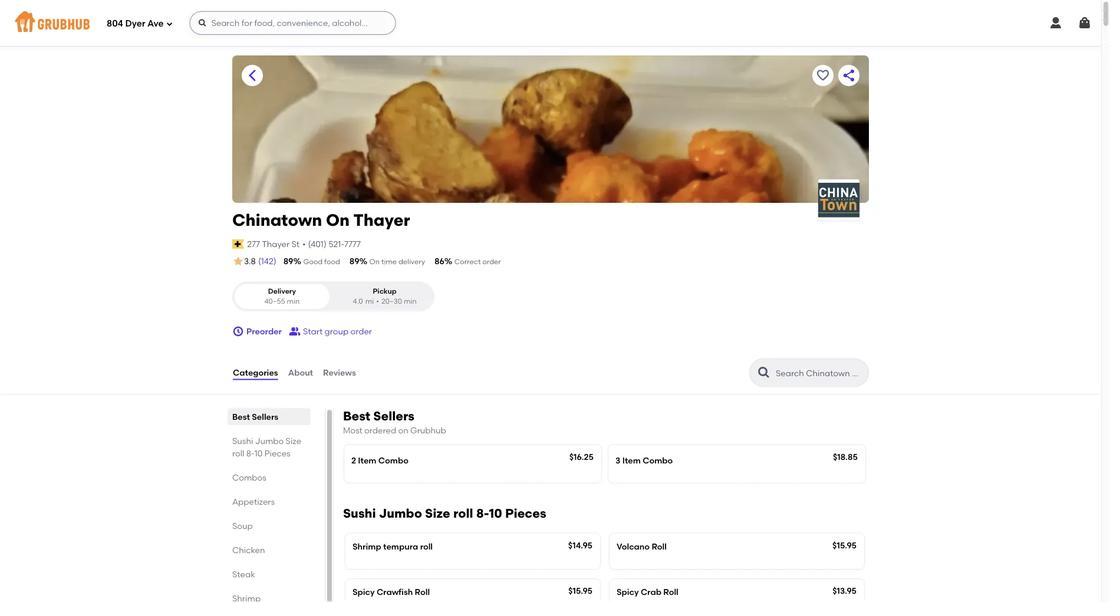 Task type: describe. For each thing, give the bounding box(es) containing it.
volcano
[[617, 541, 650, 552]]

best for best sellers most ordered on grubhub
[[343, 409, 371, 424]]

search icon image
[[757, 366, 771, 380]]

mi
[[366, 297, 374, 306]]

89 for on time delivery
[[350, 256, 360, 266]]

subscription pass image
[[232, 239, 244, 249]]

grubhub
[[411, 426, 446, 436]]

star icon image
[[232, 255, 244, 267]]

best sellers tab
[[232, 411, 306, 423]]

start group order button
[[289, 321, 372, 342]]

people icon image
[[289, 326, 301, 337]]

roll right volcano
[[652, 541, 667, 552]]

start group order
[[303, 326, 372, 336]]

volcano roll
[[617, 541, 667, 552]]

appetizers tab
[[232, 495, 306, 508]]

best for best sellers
[[232, 412, 250, 422]]

soup tab
[[232, 520, 306, 532]]

dyer
[[125, 18, 145, 29]]

1 horizontal spatial sushi
[[343, 506, 376, 521]]

chicken
[[232, 545, 265, 555]]

sushi inside "sushi jumbo size roll  8-10 pieces"
[[232, 436, 253, 446]]

(142)
[[258, 256, 276, 266]]

correct
[[455, 257, 481, 266]]

2 item combo
[[352, 455, 409, 465]]

crawfish
[[377, 587, 413, 597]]

0 horizontal spatial svg image
[[166, 20, 173, 27]]

1 horizontal spatial size
[[425, 506, 450, 521]]

chinatown
[[232, 210, 322, 230]]

correct order
[[455, 257, 501, 266]]

svg image inside preorder button
[[232, 326, 244, 337]]

(401) 521-7777 button
[[308, 238, 361, 250]]

0 horizontal spatial on
[[326, 210, 350, 230]]

0 vertical spatial thayer
[[353, 210, 410, 230]]

2 horizontal spatial roll
[[453, 506, 473, 521]]

sushi jumbo size roll  8-10 pieces inside sushi jumbo size roll  8-10 pieces tab
[[232, 436, 301, 458]]

(401)
[[308, 239, 327, 249]]

group
[[325, 326, 349, 336]]

combo for 2 item combo
[[379, 455, 409, 465]]

on
[[398, 426, 409, 436]]

1 vertical spatial 8-
[[476, 506, 489, 521]]

thayer inside 277 thayer st button
[[262, 239, 290, 249]]

categories
[[233, 368, 278, 378]]

about button
[[288, 352, 314, 394]]

ave
[[147, 18, 164, 29]]

1 horizontal spatial order
[[483, 257, 501, 266]]

3
[[616, 455, 621, 465]]

7777
[[344, 239, 361, 249]]

start
[[303, 326, 323, 336]]

277 thayer st button
[[247, 237, 300, 251]]

most
[[343, 426, 363, 436]]

sellers for best sellers
[[252, 412, 278, 422]]

8- inside "sushi jumbo size roll  8-10 pieces"
[[246, 448, 255, 458]]

tempura
[[383, 541, 418, 552]]

best sellers
[[232, 412, 278, 422]]

2 vertical spatial roll
[[420, 541, 433, 552]]

3.8
[[244, 256, 256, 266]]

option group containing delivery 40–55 min
[[232, 281, 435, 311]]

pickup
[[373, 287, 397, 295]]

277
[[247, 239, 260, 249]]

pickup 4.0 mi • 20–30 min
[[353, 287, 417, 306]]

appetizers
[[232, 497, 275, 507]]

shrimp
[[353, 541, 381, 552]]

about
[[288, 368, 313, 378]]



Task type: locate. For each thing, give the bounding box(es) containing it.
2 spicy from the left
[[617, 587, 639, 597]]

1 vertical spatial order
[[351, 326, 372, 336]]

roll inside tab
[[232, 448, 244, 458]]

1 min from the left
[[287, 297, 300, 306]]

1 horizontal spatial 89
[[350, 256, 360, 266]]

1 vertical spatial •
[[376, 297, 379, 306]]

caret left icon image
[[245, 68, 259, 83]]

combo for 3 item combo
[[643, 455, 673, 465]]

0 horizontal spatial size
[[286, 436, 301, 446]]

40–55
[[264, 297, 285, 306]]

option group
[[232, 281, 435, 311]]

0 horizontal spatial pieces
[[265, 448, 291, 458]]

time
[[382, 257, 397, 266]]

chinatown on thayer
[[232, 210, 410, 230]]

1 horizontal spatial •
[[376, 297, 379, 306]]

1 horizontal spatial jumbo
[[379, 506, 422, 521]]

pieces inside "sushi jumbo size roll  8-10 pieces"
[[265, 448, 291, 458]]

tab
[[232, 592, 306, 602]]

best sellers most ordered on grubhub
[[343, 409, 446, 436]]

reviews
[[323, 368, 356, 378]]

0 vertical spatial pieces
[[265, 448, 291, 458]]

Search Chinatown On Thayer search field
[[775, 367, 865, 379]]

good food
[[303, 257, 340, 266]]

0 horizontal spatial min
[[287, 297, 300, 306]]

item
[[358, 455, 377, 465], [623, 455, 641, 465]]

chinatown on thayer logo image
[[819, 183, 860, 217]]

• inside pickup 4.0 mi • 20–30 min
[[376, 297, 379, 306]]

roll for spicy crawfish roll
[[415, 587, 430, 597]]

steak tab
[[232, 568, 306, 580]]

min
[[287, 297, 300, 306], [404, 297, 417, 306]]

1 horizontal spatial thayer
[[353, 210, 410, 230]]

svg image
[[1078, 16, 1092, 30], [198, 18, 207, 28], [232, 326, 244, 337]]

1 vertical spatial $15.95
[[569, 586, 593, 596]]

st
[[292, 239, 300, 249]]

1 horizontal spatial roll
[[420, 541, 433, 552]]

sellers
[[374, 409, 415, 424], [252, 412, 278, 422]]

1 vertical spatial roll
[[453, 506, 473, 521]]

0 horizontal spatial •
[[303, 239, 306, 249]]

sushi jumbo size roll  8-10 pieces tab
[[232, 435, 306, 459]]

roll
[[652, 541, 667, 552], [415, 587, 430, 597], [664, 587, 679, 597]]

0 horizontal spatial spicy
[[353, 587, 375, 597]]

jumbo inside "sushi jumbo size roll  8-10 pieces"
[[255, 436, 284, 446]]

good
[[303, 257, 323, 266]]

reviews button
[[323, 352, 357, 394]]

sushi up shrimp
[[343, 506, 376, 521]]

89 down the 7777
[[350, 256, 360, 266]]

1 horizontal spatial svg image
[[1049, 16, 1063, 30]]

pieces
[[265, 448, 291, 458], [505, 506, 547, 521]]

$16.25
[[570, 452, 594, 462]]

• (401) 521-7777
[[303, 239, 361, 249]]

on up 521-
[[326, 210, 350, 230]]

0 horizontal spatial roll
[[232, 448, 244, 458]]

roll right crab
[[664, 587, 679, 597]]

min right the 20–30
[[404, 297, 417, 306]]

2 horizontal spatial svg image
[[1078, 16, 1092, 30]]

item right 3 at the right of page
[[623, 455, 641, 465]]

item right 2
[[358, 455, 377, 465]]

2 min from the left
[[404, 297, 417, 306]]

89
[[284, 256, 293, 266], [350, 256, 360, 266]]

86
[[435, 256, 445, 266]]

1 vertical spatial thayer
[[262, 239, 290, 249]]

1 vertical spatial size
[[425, 506, 450, 521]]

0 horizontal spatial 10
[[255, 448, 263, 458]]

spicy left crawfish
[[353, 587, 375, 597]]

combos tab
[[232, 471, 306, 484]]

jumbo down best sellers tab at the bottom
[[255, 436, 284, 446]]

1 horizontal spatial on
[[370, 257, 380, 266]]

1 vertical spatial 10
[[489, 506, 502, 521]]

2 combo from the left
[[643, 455, 673, 465]]

$13.95
[[833, 586, 857, 596]]

spicy crawfish roll
[[353, 587, 430, 597]]

277 thayer st
[[247, 239, 300, 249]]

size
[[286, 436, 301, 446], [425, 506, 450, 521]]

order right correct
[[483, 257, 501, 266]]

on
[[326, 210, 350, 230], [370, 257, 380, 266]]

delivery 40–55 min
[[264, 287, 300, 306]]

0 vertical spatial sushi
[[232, 436, 253, 446]]

sushi jumbo size roll  8-10 pieces
[[232, 436, 301, 458], [343, 506, 547, 521]]

jumbo up "tempura"
[[379, 506, 422, 521]]

spicy left crab
[[617, 587, 639, 597]]

order
[[483, 257, 501, 266], [351, 326, 372, 336]]

spicy for spicy crab roll
[[617, 587, 639, 597]]

0 horizontal spatial svg image
[[198, 18, 207, 28]]

shrimp tempura roll
[[353, 541, 433, 552]]

min down 'delivery'
[[287, 297, 300, 306]]

$15.95 down $14.95
[[569, 586, 593, 596]]

on left time
[[370, 257, 380, 266]]

3 item combo
[[616, 455, 673, 465]]

1 horizontal spatial min
[[404, 297, 417, 306]]

0 vertical spatial •
[[303, 239, 306, 249]]

size up shrimp tempura roll
[[425, 506, 450, 521]]

delivery
[[268, 287, 296, 295]]

1 horizontal spatial $15.95
[[833, 540, 857, 550]]

best up the most
[[343, 409, 371, 424]]

10 inside tab
[[255, 448, 263, 458]]

item for 2
[[358, 455, 377, 465]]

• right mi
[[376, 297, 379, 306]]

1 horizontal spatial 8-
[[476, 506, 489, 521]]

1 vertical spatial sushi
[[343, 506, 376, 521]]

0 horizontal spatial sushi
[[232, 436, 253, 446]]

best up sushi jumbo size roll  8-10 pieces tab
[[232, 412, 250, 422]]

combo
[[379, 455, 409, 465], [643, 455, 673, 465]]

preorder
[[247, 326, 282, 336]]

0 horizontal spatial order
[[351, 326, 372, 336]]

0 vertical spatial 10
[[255, 448, 263, 458]]

min inside delivery 40–55 min
[[287, 297, 300, 306]]

sellers up on
[[374, 409, 415, 424]]

order right group
[[351, 326, 372, 336]]

0 vertical spatial jumbo
[[255, 436, 284, 446]]

0 vertical spatial order
[[483, 257, 501, 266]]

89 down st
[[284, 256, 293, 266]]

1 vertical spatial jumbo
[[379, 506, 422, 521]]

0 vertical spatial size
[[286, 436, 301, 446]]

delivery
[[399, 257, 425, 266]]

thayer
[[353, 210, 410, 230], [262, 239, 290, 249]]

sellers inside tab
[[252, 412, 278, 422]]

0 horizontal spatial sushi jumbo size roll  8-10 pieces
[[232, 436, 301, 458]]

0 vertical spatial $15.95
[[833, 540, 857, 550]]

1 spicy from the left
[[353, 587, 375, 597]]

0 vertical spatial sushi jumbo size roll  8-10 pieces
[[232, 436, 301, 458]]

4.0
[[353, 297, 363, 306]]

1 89 from the left
[[284, 256, 293, 266]]

$15.95 for spicy crawfish roll
[[569, 586, 593, 596]]

$15.95 for volcano roll
[[833, 540, 857, 550]]

soup
[[232, 521, 253, 531]]

best
[[343, 409, 371, 424], [232, 412, 250, 422]]

on time delivery
[[370, 257, 425, 266]]

1 horizontal spatial sushi jumbo size roll  8-10 pieces
[[343, 506, 547, 521]]

ordered
[[364, 426, 396, 436]]

categories button
[[232, 352, 279, 394]]

spicy for spicy crawfish roll
[[353, 587, 375, 597]]

svg image
[[1049, 16, 1063, 30], [166, 20, 173, 27]]

0 horizontal spatial thayer
[[262, 239, 290, 249]]

0 horizontal spatial 89
[[284, 256, 293, 266]]

best inside best sellers most ordered on grubhub
[[343, 409, 371, 424]]

combos
[[232, 472, 267, 482]]

sellers for best sellers most ordered on grubhub
[[374, 409, 415, 424]]

521-
[[329, 239, 344, 249]]

chicken tab
[[232, 544, 306, 556]]

• right st
[[303, 239, 306, 249]]

size down best sellers tab at the bottom
[[286, 436, 301, 446]]

89 for good food
[[284, 256, 293, 266]]

crab
[[641, 587, 662, 597]]

main navigation navigation
[[0, 0, 1102, 46]]

sellers up sushi jumbo size roll  8-10 pieces tab
[[252, 412, 278, 422]]

order inside button
[[351, 326, 372, 336]]

0 horizontal spatial $15.95
[[569, 586, 593, 596]]

1 horizontal spatial item
[[623, 455, 641, 465]]

combo right 3 at the right of page
[[643, 455, 673, 465]]

1 horizontal spatial pieces
[[505, 506, 547, 521]]

1 horizontal spatial 10
[[489, 506, 502, 521]]

20–30
[[382, 297, 402, 306]]

food
[[324, 257, 340, 266]]

roll for spicy crab roll
[[664, 587, 679, 597]]

thayer up (142)
[[262, 239, 290, 249]]

Search for food, convenience, alcohol... search field
[[190, 11, 396, 35]]

roll
[[232, 448, 244, 458], [453, 506, 473, 521], [420, 541, 433, 552]]

804 dyer ave
[[107, 18, 164, 29]]

0 horizontal spatial combo
[[379, 455, 409, 465]]

$15.95 up $13.95
[[833, 540, 857, 550]]

8-
[[246, 448, 255, 458], [476, 506, 489, 521]]

2 item from the left
[[623, 455, 641, 465]]

1 horizontal spatial sellers
[[374, 409, 415, 424]]

sushi jumbo size roll  8-10 pieces up "tempura"
[[343, 506, 547, 521]]

10
[[255, 448, 263, 458], [489, 506, 502, 521]]

1 horizontal spatial svg image
[[232, 326, 244, 337]]

spicy
[[353, 587, 375, 597], [617, 587, 639, 597]]

1 combo from the left
[[379, 455, 409, 465]]

sellers inside best sellers most ordered on grubhub
[[374, 409, 415, 424]]

0 vertical spatial on
[[326, 210, 350, 230]]

0 horizontal spatial sellers
[[252, 412, 278, 422]]

1 horizontal spatial spicy
[[617, 587, 639, 597]]

jumbo
[[255, 436, 284, 446], [379, 506, 422, 521]]

0 vertical spatial roll
[[232, 448, 244, 458]]

sushi down best sellers
[[232, 436, 253, 446]]

0 horizontal spatial 8-
[[246, 448, 255, 458]]

share icon image
[[842, 68, 856, 83]]

1 vertical spatial sushi jumbo size roll  8-10 pieces
[[343, 506, 547, 521]]

sushi jumbo size roll  8-10 pieces down best sellers tab at the bottom
[[232, 436, 301, 458]]

save this restaurant button
[[813, 65, 834, 86]]

1 item from the left
[[358, 455, 377, 465]]

804
[[107, 18, 123, 29]]

1 vertical spatial pieces
[[505, 506, 547, 521]]

roll right crawfish
[[415, 587, 430, 597]]

best inside best sellers tab
[[232, 412, 250, 422]]

0 horizontal spatial item
[[358, 455, 377, 465]]

item for 3
[[623, 455, 641, 465]]

1 horizontal spatial best
[[343, 409, 371, 424]]

size inside tab
[[286, 436, 301, 446]]

2
[[352, 455, 356, 465]]

$15.95
[[833, 540, 857, 550], [569, 586, 593, 596]]

0 horizontal spatial jumbo
[[255, 436, 284, 446]]

1 vertical spatial on
[[370, 257, 380, 266]]

1 horizontal spatial combo
[[643, 455, 673, 465]]

min inside pickup 4.0 mi • 20–30 min
[[404, 297, 417, 306]]

sushi
[[232, 436, 253, 446], [343, 506, 376, 521]]

2 89 from the left
[[350, 256, 360, 266]]

$14.95
[[568, 540, 593, 550]]

0 vertical spatial 8-
[[246, 448, 255, 458]]

spicy crab roll
[[617, 587, 679, 597]]

thayer up the 7777
[[353, 210, 410, 230]]

preorder button
[[232, 321, 282, 342]]

0 horizontal spatial best
[[232, 412, 250, 422]]

save this restaurant image
[[816, 68, 830, 83]]

$18.85
[[833, 452, 858, 462]]

•
[[303, 239, 306, 249], [376, 297, 379, 306]]

steak
[[232, 569, 255, 579]]

combo down on
[[379, 455, 409, 465]]



Task type: vqa. For each thing, say whether or not it's contained in the screenshot.
5.0
no



